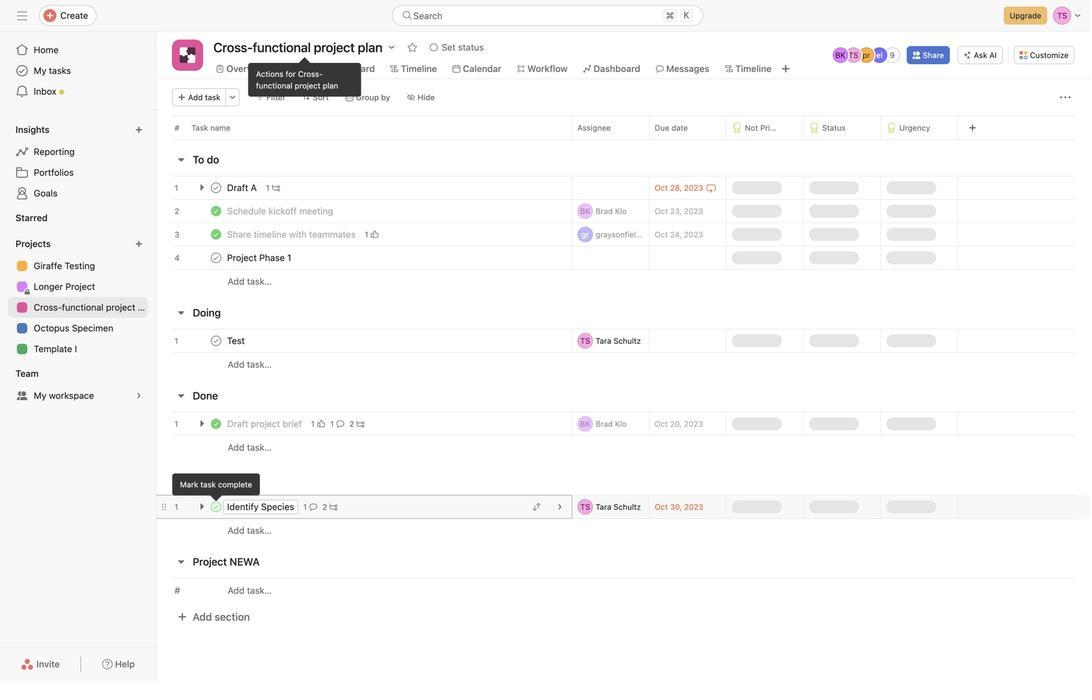 Task type: locate. For each thing, give the bounding box(es) containing it.
create
[[60, 10, 88, 21]]

1 vertical spatial ts
[[581, 337, 591, 346]]

1 completed image from the top
[[208, 227, 224, 243]]

add task… row for doing
[[156, 353, 1091, 377]]

1 vertical spatial mark complete image
[[208, 500, 224, 515]]

1 vertical spatial cross-
[[298, 69, 323, 79]]

row
[[156, 116, 1091, 140], [172, 139, 1075, 140], [156, 176, 1091, 200], [156, 199, 1091, 223], [156, 223, 1091, 247], [156, 246, 1091, 270], [156, 329, 1091, 353], [156, 412, 1091, 436], [156, 495, 1091, 519], [156, 579, 1091, 603]]

set
[[442, 42, 456, 53]]

0 vertical spatial schultz
[[614, 337, 641, 346]]

gr
[[582, 230, 590, 239]]

1 mark complete image from the top
[[208, 250, 224, 266]]

inbox link
[[8, 81, 148, 102]]

bk inside header to do tree grid
[[581, 207, 591, 216]]

gr button
[[578, 227, 647, 243]]

cross- up the overview link
[[214, 40, 253, 55]]

schedule kickoff meeting cell
[[156, 199, 572, 223]]

project inside actions for cross- functional project plan
[[295, 81, 321, 90]]

add task… up complete
[[228, 443, 272, 453]]

project up sort
[[295, 81, 321, 90]]

1 vertical spatial schultz
[[614, 503, 641, 512]]

reporting
[[34, 146, 75, 157]]

row containing 4
[[156, 246, 1091, 270]]

0 vertical spatial mark complete image
[[208, 180, 224, 196]]

2 # from the top
[[175, 586, 180, 596]]

projects
[[16, 239, 51, 249]]

mark complete checkbox left test text box
[[208, 333, 224, 349]]

add task… down newa
[[228, 586, 272, 596]]

1 vertical spatial collapse task list for this group image
[[176, 474, 186, 484]]

messages link
[[656, 62, 710, 76]]

2 collapse task list for this group image from the top
[[176, 474, 186, 484]]

bk up gr
[[581, 207, 591, 216]]

0 vertical spatial my
[[34, 65, 46, 76]]

completed image down completed checkbox on the top of the page
[[208, 227, 224, 243]]

add inside header to do tree grid
[[228, 276, 245, 287]]

1 up project phase 1 cell
[[365, 230, 369, 239]]

details image
[[556, 504, 564, 511]]

0 vertical spatial functional
[[253, 40, 311, 55]]

brad klo up gr "button"
[[596, 207, 627, 216]]

add inside header doing tree grid
[[228, 359, 245, 370]]

task… inside header to do tree grid
[[247, 276, 272, 287]]

oct inside header done 'tree grid'
[[655, 420, 668, 429]]

1 vertical spatial task
[[201, 481, 216, 490]]

add task… row down gr "button"
[[156, 269, 1091, 293]]

1 vertical spatial project
[[193, 556, 227, 568]]

2 horizontal spatial cross-
[[298, 69, 323, 79]]

collapse task list for this group image
[[176, 308, 186, 318], [176, 474, 186, 484], [176, 557, 186, 568]]

1 inside draft project brief cell
[[175, 420, 178, 429]]

30,
[[671, 503, 682, 512]]

brad klo button
[[578, 417, 647, 432]]

my tasks
[[34, 65, 71, 76]]

mark complete image left test text box
[[208, 333, 224, 349]]

1 add task… button from the top
[[228, 275, 272, 289]]

1 mark complete checkbox from the top
[[208, 180, 224, 196]]

1 horizontal spatial cross-
[[214, 40, 253, 55]]

add task… button inside header doing tree grid
[[228, 358, 272, 372]]

filter
[[267, 93, 286, 102]]

2 tara from the top
[[596, 503, 612, 512]]

4 add task… from the top
[[228, 526, 272, 536]]

cross- for cross-functional project plan
[[214, 40, 253, 55]]

task name text field inside identify species cell
[[225, 501, 298, 514]]

2 vertical spatial cross-
[[34, 302, 62, 313]]

task… for test a
[[247, 526, 272, 536]]

tara
[[596, 337, 612, 346], [596, 503, 612, 512]]

0 vertical spatial collapse task list for this group image
[[176, 155, 186, 165]]

oct left 20,
[[655, 420, 668, 429]]

add up newa
[[228, 526, 245, 536]]

2 2023 from the top
[[684, 207, 704, 216]]

1 task… from the top
[[247, 276, 272, 287]]

1 tara schultz from the top
[[596, 337, 641, 346]]

add task… button for test a
[[228, 524, 272, 538]]

Task name text field
[[225, 228, 360, 241]]

octopus
[[34, 323, 69, 334]]

timeline left add tab icon
[[736, 63, 772, 74]]

by
[[381, 93, 391, 102]]

customize
[[1031, 51, 1069, 60]]

1 button
[[362, 228, 382, 241]]

1 vertical spatial project
[[106, 302, 136, 313]]

not
[[745, 123, 759, 132]]

add
[[188, 93, 203, 102], [228, 276, 245, 287], [228, 359, 245, 370], [228, 443, 245, 453], [228, 526, 245, 536], [228, 586, 245, 596], [193, 611, 212, 624]]

my down team popup button at bottom
[[34, 391, 46, 401]]

add task… up newa
[[228, 526, 272, 536]]

add task… row down tara schultz button
[[156, 519, 1091, 543]]

schultz
[[614, 337, 641, 346], [614, 503, 641, 512]]

add task… row down brad klo button
[[156, 436, 1091, 460]]

cross- right for
[[298, 69, 323, 79]]

2 vertical spatial functional
[[62, 302, 104, 313]]

2023 for oct 23, 2023
[[684, 207, 704, 216]]

newa
[[230, 556, 260, 568]]

template
[[34, 344, 72, 355]]

klo inside row
[[615, 207, 627, 216]]

add task… button inside header done 'tree grid'
[[228, 441, 272, 455]]

3 add task… button from the top
[[228, 441, 272, 455]]

team
[[16, 368, 39, 379]]

0 vertical spatial #
[[175, 123, 180, 132]]

task name text field inside draft a "cell"
[[225, 181, 261, 194]]

task inside tooltip
[[201, 481, 216, 490]]

add inside "header test a" tree grid
[[228, 526, 245, 536]]

3 oct from the top
[[655, 230, 668, 239]]

1 horizontal spatial project
[[295, 81, 321, 90]]

0 horizontal spatial project
[[106, 302, 136, 313]]

2 collapse task list for this group image from the top
[[176, 391, 186, 401]]

functional for cross-functional project plan
[[62, 302, 104, 313]]

puzzle image
[[180, 47, 195, 63]]

test cell
[[156, 329, 572, 353]]

1 my from the top
[[34, 65, 46, 76]]

1 horizontal spatial timeline
[[736, 63, 772, 74]]

task name text field down task name text box at top
[[225, 252, 296, 265]]

5 task… from the top
[[247, 586, 272, 596]]

tara schultz
[[596, 337, 641, 346], [596, 503, 641, 512]]

mark task complete tooltip
[[172, 474, 260, 500]]

add task button
[[172, 88, 226, 106]]

add task… button inside "header test a" tree grid
[[228, 524, 272, 538]]

5 oct from the top
[[655, 503, 668, 512]]

0 vertical spatial mark complete image
[[208, 250, 224, 266]]

1 task name text field from the top
[[225, 181, 261, 194]]

workflow link
[[517, 62, 568, 76]]

oct for oct 20, 2023
[[655, 420, 668, 429]]

add down test text box
[[228, 359, 245, 370]]

2 completed checkbox from the top
[[208, 417, 224, 432]]

1 schultz from the top
[[614, 337, 641, 346]]

# up add section button
[[175, 586, 180, 596]]

0 vertical spatial completed checkbox
[[208, 227, 224, 243]]

ask
[[975, 51, 988, 60]]

Mark complete checkbox
[[208, 180, 224, 196], [208, 250, 224, 266], [208, 333, 224, 349], [208, 500, 224, 515]]

expand subtask list for the task draft a image
[[197, 182, 207, 193]]

add task… button up complete
[[228, 441, 272, 455]]

functional inside "projects" element
[[62, 302, 104, 313]]

add task… button for done
[[228, 441, 272, 455]]

timeline link down the 'add to starred' icon
[[391, 62, 437, 76]]

add inside header done 'tree grid'
[[228, 443, 245, 453]]

bk left pr on the right of the page
[[836, 51, 846, 60]]

task… inside header doing tree grid
[[247, 359, 272, 370]]

collapse task list for this group image for project newa
[[176, 557, 186, 568]]

more actions image down customize
[[1061, 92, 1071, 103]]

cross- inside dropdown button
[[214, 40, 253, 55]]

2 add task… button from the top
[[228, 358, 272, 372]]

add task… up test text box
[[228, 276, 272, 287]]

functional for cross-functional project plan
[[253, 40, 311, 55]]

add task… row for test a
[[156, 519, 1091, 543]]

repeats image
[[706, 183, 717, 193]]

completed checkbox inside draft project brief cell
[[208, 417, 224, 432]]

4 add task… row from the top
[[156, 519, 1091, 543]]

3 2023 from the top
[[684, 230, 704, 239]]

0 vertical spatial plan
[[323, 81, 338, 90]]

done
[[193, 390, 218, 402]]

Task name text field
[[225, 335, 249, 348]]

1 vertical spatial bk
[[581, 207, 591, 216]]

brad
[[596, 207, 613, 216], [596, 420, 613, 429]]

task name text field inside draft project brief cell
[[225, 418, 306, 431]]

1 horizontal spatial timeline link
[[725, 62, 772, 76]]

insights element
[[0, 118, 156, 206]]

2 mark complete checkbox from the top
[[208, 250, 224, 266]]

mark complete checkbox right expand subtask list for the task identify species image
[[208, 500, 224, 515]]

tara schultz inside header doing tree grid
[[596, 337, 641, 346]]

add task… inside header done 'tree grid'
[[228, 443, 272, 453]]

add up task
[[188, 93, 203, 102]]

0 horizontal spatial timeline
[[401, 63, 437, 74]]

project
[[295, 81, 321, 90], [106, 302, 136, 313]]

oct left 24,
[[655, 230, 668, 239]]

functional down longer project link at the top left
[[62, 302, 104, 313]]

my left tasks
[[34, 65, 46, 76]]

add field image
[[969, 124, 977, 132]]

timeline down the 'add to starred' icon
[[401, 63, 437, 74]]

2 add task… from the top
[[228, 359, 272, 370]]

add task… row for done
[[156, 436, 1091, 460]]

2023 right 24,
[[684, 230, 704, 239]]

⌘
[[666, 10, 675, 21]]

0 vertical spatial klo
[[615, 207, 627, 216]]

1 like. click to like this task image
[[317, 420, 325, 428]]

klo up gr "button"
[[615, 207, 627, 216]]

1 vertical spatial tara schultz
[[596, 503, 641, 512]]

2 mark complete image from the top
[[208, 333, 224, 349]]

0 vertical spatial completed image
[[208, 227, 224, 243]]

task… inside header done 'tree grid'
[[247, 443, 272, 453]]

1 2023 from the top
[[685, 183, 704, 193]]

assignee
[[578, 123, 611, 132]]

0 vertical spatial project
[[65, 281, 95, 292]]

add task… down test text box
[[228, 359, 272, 370]]

oct left 28,
[[655, 183, 668, 193]]

klo inside button
[[615, 420, 627, 429]]

teams element
[[0, 362, 156, 409]]

project up 'specimen'
[[106, 302, 136, 313]]

mark complete checkbox inside identify species cell
[[208, 500, 224, 515]]

my inside 'global' element
[[34, 65, 46, 76]]

add task… button up newa
[[228, 524, 272, 538]]

add task… button
[[228, 275, 272, 289], [228, 358, 272, 372], [228, 441, 272, 455], [228, 524, 272, 538], [228, 584, 272, 598]]

see details, my workspace image
[[135, 392, 143, 400]]

brad inside button
[[596, 420, 613, 429]]

1 collapse task list for this group image from the top
[[176, 155, 186, 165]]

brad klo inside button
[[596, 420, 627, 429]]

timeline link left add tab icon
[[725, 62, 772, 76]]

collapse task list for this group image left test
[[176, 474, 186, 484]]

global element
[[0, 32, 156, 110]]

3 collapse task list for this group image from the top
[[176, 557, 186, 568]]

3 mark complete checkbox from the top
[[208, 333, 224, 349]]

2023 inside "header test a" tree grid
[[685, 503, 704, 512]]

4 task… from the top
[[247, 526, 272, 536]]

# left task
[[175, 123, 180, 132]]

0 horizontal spatial timeline link
[[391, 62, 437, 76]]

9
[[891, 51, 895, 60]]

1 add task… from the top
[[228, 276, 272, 287]]

None field
[[392, 5, 704, 26]]

0 vertical spatial tara schultz
[[596, 337, 641, 346]]

add task… for done
[[228, 443, 272, 453]]

0 vertical spatial tara
[[596, 337, 612, 346]]

my for my tasks
[[34, 65, 46, 76]]

mark complete image
[[208, 180, 224, 196], [208, 333, 224, 349]]

actions for cross- functional project plan tooltip
[[248, 59, 361, 97]]

2 klo from the top
[[615, 420, 627, 429]]

1 up 2
[[175, 183, 178, 193]]

1 brad klo from the top
[[596, 207, 627, 216]]

move tasks between sections image
[[533, 504, 541, 511]]

task… down newa
[[247, 586, 272, 596]]

0 vertical spatial brad
[[596, 207, 613, 216]]

functional up filter
[[256, 81, 293, 90]]

expand subtask list for the task draft project brief image
[[197, 419, 207, 429]]

add task… inside header to do tree grid
[[228, 276, 272, 287]]

test a
[[193, 473, 223, 485]]

cross- down longer at the top left of page
[[34, 302, 62, 313]]

2023 inside header done 'tree grid'
[[684, 420, 704, 429]]

2 tara schultz from the top
[[596, 503, 641, 512]]

add task… inside header doing tree grid
[[228, 359, 272, 370]]

oct left the 30,
[[655, 503, 668, 512]]

team button
[[13, 365, 50, 383]]

Task name text field
[[225, 205, 337, 218]]

workspace
[[49, 391, 94, 401]]

inbox
[[34, 86, 57, 97]]

1 completed checkbox from the top
[[208, 227, 224, 243]]

completed checkbox down completed checkbox on the top of the page
[[208, 227, 224, 243]]

1 vertical spatial functional
[[256, 81, 293, 90]]

my workspace
[[34, 391, 94, 401]]

0 vertical spatial project
[[295, 81, 321, 90]]

oct left "23,"
[[655, 207, 668, 216]]

more actions image
[[1061, 92, 1071, 103], [229, 94, 237, 101]]

help button
[[94, 653, 143, 677]]

add task… inside "header test a" tree grid
[[228, 526, 272, 536]]

2 brad from the top
[[596, 420, 613, 429]]

home link
[[8, 40, 148, 60]]

2 task… from the top
[[247, 359, 272, 370]]

project down giraffe testing link
[[65, 281, 95, 292]]

2 brad klo from the top
[[596, 420, 627, 429]]

cross- for cross-functional project plan
[[34, 302, 62, 313]]

1 vertical spatial mark complete image
[[208, 333, 224, 349]]

oct for oct 28, 2023
[[655, 183, 668, 193]]

ask ai
[[975, 51, 998, 60]]

oct 30, 2023
[[655, 503, 704, 512]]

3 task name text field from the top
[[225, 418, 306, 431]]

draft a cell
[[156, 176, 572, 200]]

2 vertical spatial collapse task list for this group image
[[176, 557, 186, 568]]

4 task name text field from the top
[[225, 501, 298, 514]]

completed image
[[208, 227, 224, 243], [208, 417, 224, 432]]

1 vertical spatial completed checkbox
[[208, 417, 224, 432]]

functional up list link
[[253, 40, 311, 55]]

0 vertical spatial task
[[205, 93, 221, 102]]

1 tara from the top
[[596, 337, 612, 346]]

task name text field down complete
[[225, 501, 298, 514]]

completed image inside share timeline with teammates cell
[[208, 227, 224, 243]]

new project or portfolio image
[[135, 240, 143, 248]]

pr
[[863, 51, 871, 60]]

add up section
[[228, 586, 245, 596]]

Task name text field
[[225, 181, 261, 194], [225, 252, 296, 265], [225, 418, 306, 431], [225, 501, 298, 514]]

messages
[[667, 63, 710, 74]]

add task… button inside header to do tree grid
[[228, 275, 272, 289]]

0 vertical spatial brad klo
[[596, 207, 627, 216]]

add up complete
[[228, 443, 245, 453]]

2023
[[685, 183, 704, 193], [684, 207, 704, 216], [684, 230, 704, 239], [684, 420, 704, 429], [685, 503, 704, 512]]

add task… row up brad klo button
[[156, 353, 1091, 377]]

1 mark complete image from the top
[[208, 180, 224, 196]]

2023 right "23,"
[[684, 207, 704, 216]]

1 collapse task list for this group image from the top
[[176, 308, 186, 318]]

24,
[[671, 230, 682, 239]]

1 vertical spatial tara
[[596, 503, 612, 512]]

1 vertical spatial #
[[175, 586, 180, 596]]

collapse task list for this group image left doing
[[176, 308, 186, 318]]

task… down task name text box at top
[[247, 276, 272, 287]]

row containing 2
[[156, 199, 1091, 223]]

0 vertical spatial cross-
[[214, 40, 253, 55]]

0 vertical spatial bk
[[836, 51, 846, 60]]

task name text field left 1 like. click to like this task icon
[[225, 418, 306, 431]]

0 horizontal spatial plan
[[138, 302, 156, 313]]

3 add task… from the top
[[228, 443, 272, 453]]

mark complete image inside project phase 1 cell
[[208, 250, 224, 266]]

timeline for second the 'timeline' link from left
[[736, 63, 772, 74]]

list
[[293, 63, 308, 74]]

task inside button
[[205, 93, 221, 102]]

1 left expand subtask list for the task identify species image
[[175, 503, 178, 512]]

1 vertical spatial brad
[[596, 420, 613, 429]]

mark complete image right 4
[[208, 250, 224, 266]]

cross- inside "projects" element
[[34, 302, 62, 313]]

test a button
[[193, 468, 223, 491]]

cross-
[[214, 40, 253, 55], [298, 69, 323, 79], [34, 302, 62, 313]]

collapse task list for this group image left the to
[[176, 155, 186, 165]]

mark complete checkbox right expand subtask list for the task draft a image on the left
[[208, 180, 224, 196]]

2023 right 20,
[[684, 420, 704, 429]]

1 vertical spatial klo
[[615, 420, 627, 429]]

1 vertical spatial brad klo
[[596, 420, 627, 429]]

collapse task list for this group image left done
[[176, 391, 186, 401]]

1 timeline from the left
[[401, 63, 437, 74]]

collapse task list for this group image left "project newa"
[[176, 557, 186, 568]]

filter button
[[250, 88, 292, 106]]

add task
[[188, 93, 221, 102]]

klo left 20,
[[615, 420, 627, 429]]

2023 left repeats icon in the right of the page
[[685, 183, 704, 193]]

0 horizontal spatial cross-
[[34, 302, 62, 313]]

4 mark complete checkbox from the top
[[208, 500, 224, 515]]

2 my from the top
[[34, 391, 46, 401]]

3 task… from the top
[[247, 443, 272, 453]]

ai
[[990, 51, 998, 60]]

task… inside "header test a" tree grid
[[247, 526, 272, 536]]

1 vertical spatial collapse task list for this group image
[[176, 391, 186, 401]]

1 inside draft a "cell"
[[175, 183, 178, 193]]

2023 for oct 20, 2023
[[684, 420, 704, 429]]

1 horizontal spatial ts
[[849, 51, 859, 60]]

1 inside 'button'
[[365, 230, 369, 239]]

urgency
[[900, 123, 931, 132]]

1 vertical spatial plan
[[138, 302, 156, 313]]

1 horizontal spatial plan
[[323, 81, 338, 90]]

5 2023 from the top
[[685, 503, 704, 512]]

2 oct from the top
[[655, 207, 668, 216]]

mark complete image right expand subtask list for the task draft a image on the left
[[208, 180, 224, 196]]

draft project brief cell
[[156, 412, 572, 436]]

1 klo from the top
[[615, 207, 627, 216]]

giraffe testing link
[[8, 256, 148, 277]]

board
[[350, 63, 375, 74]]

add task… button down test text box
[[228, 358, 272, 372]]

add up test text box
[[228, 276, 245, 287]]

task… up newa
[[247, 526, 272, 536]]

add task… button down newa
[[228, 584, 272, 598]]

add task… button up test text box
[[228, 275, 272, 289]]

1 horizontal spatial project
[[193, 556, 227, 568]]

1 add task… row from the top
[[156, 269, 1091, 293]]

1 for done
[[175, 420, 178, 429]]

completed image
[[208, 204, 224, 219]]

1 vertical spatial my
[[34, 391, 46, 401]]

oct inside "header test a" tree grid
[[655, 503, 668, 512]]

calendar link
[[453, 62, 502, 76]]

plan up sort
[[323, 81, 338, 90]]

reporting link
[[8, 142, 148, 162]]

1 oct from the top
[[655, 183, 668, 193]]

0 vertical spatial collapse task list for this group image
[[176, 308, 186, 318]]

header to do tree grid
[[156, 176, 1091, 293]]

calendar
[[463, 63, 502, 74]]

1 vertical spatial completed image
[[208, 417, 224, 432]]

for
[[286, 69, 296, 79]]

more actions image right add task at top
[[229, 94, 237, 101]]

4 2023 from the top
[[684, 420, 704, 429]]

2 task name text field from the top
[[225, 252, 296, 265]]

collapse task list for this group image for done
[[176, 391, 186, 401]]

completed image right expand subtask list for the task draft project brief image
[[208, 417, 224, 432]]

ask ai button
[[958, 46, 1003, 64]]

Search tasks, projects, and more text field
[[392, 5, 704, 26]]

1 # from the top
[[175, 123, 180, 132]]

Completed checkbox
[[208, 227, 224, 243], [208, 417, 224, 432]]

share timeline with teammates cell
[[156, 223, 572, 247]]

dashboard
[[594, 63, 641, 74]]

share
[[924, 51, 945, 60]]

2023 right the 30,
[[685, 503, 704, 512]]

upgrade
[[1010, 11, 1042, 20], [748, 183, 780, 193], [825, 183, 857, 193], [903, 183, 934, 193], [748, 207, 780, 216], [825, 207, 857, 216], [903, 207, 934, 216], [748, 230, 780, 239], [825, 230, 857, 239], [903, 230, 934, 239], [748, 254, 780, 263], [825, 254, 857, 263], [903, 254, 934, 263], [748, 337, 780, 346], [825, 337, 857, 346], [903, 337, 934, 346], [748, 420, 780, 429], [825, 420, 857, 429], [903, 420, 934, 429], [748, 503, 780, 512], [825, 503, 857, 512], [903, 503, 934, 512]]

task… down test text box
[[247, 359, 272, 370]]

project left newa
[[193, 556, 227, 568]]

add task… row
[[156, 269, 1091, 293], [156, 353, 1091, 377], [156, 436, 1091, 460], [156, 519, 1091, 543]]

mark complete checkbox right 4
[[208, 250, 224, 266]]

mark complete image
[[208, 250, 224, 266], [208, 500, 224, 515]]

0 horizontal spatial bk
[[581, 207, 591, 216]]

4 oct from the top
[[655, 420, 668, 429]]

0 horizontal spatial ts
[[581, 337, 591, 346]]

plan left "doing" button
[[138, 302, 156, 313]]

doing button
[[193, 301, 221, 325]]

completed checkbox right expand subtask list for the task draft project brief image
[[208, 417, 224, 432]]

oct for oct 23, 2023
[[655, 207, 668, 216]]

2 add task… row from the top
[[156, 353, 1091, 377]]

1 left expand subtask list for the task draft project brief image
[[175, 420, 178, 429]]

task name text field left 1 subtask image
[[225, 181, 261, 194]]

2 completed image from the top
[[208, 417, 224, 432]]

1 brad from the top
[[596, 207, 613, 216]]

2 schultz from the top
[[614, 503, 641, 512]]

mark complete image right expand subtask list for the task identify species image
[[208, 500, 224, 515]]

4 add task… button from the top
[[228, 524, 272, 538]]

1 inside test cell
[[175, 337, 178, 346]]

2 timeline from the left
[[736, 63, 772, 74]]

1 left test text box
[[175, 337, 178, 346]]

Completed checkbox
[[208, 204, 224, 219]]

octopus specimen
[[34, 323, 113, 334]]

2
[[175, 207, 179, 216]]

date
[[672, 123, 688, 132]]

#
[[175, 123, 180, 132], [175, 586, 180, 596]]

task… up complete
[[247, 443, 272, 453]]

functional inside dropdown button
[[253, 40, 311, 55]]

my inside my workspace link
[[34, 391, 46, 401]]

task name text field for completed image corresponding to completed option in the draft project brief cell
[[225, 418, 306, 431]]

identify species cell
[[156, 495, 573, 519]]

3 add task… row from the top
[[156, 436, 1091, 460]]

collapse task list for this group image
[[176, 155, 186, 165], [176, 391, 186, 401]]

brad klo left 20,
[[596, 420, 627, 429]]



Task type: vqa. For each thing, say whether or not it's contained in the screenshot.
reporting
yes



Task type: describe. For each thing, give the bounding box(es) containing it.
task… for doing
[[247, 359, 272, 370]]

i
[[75, 344, 77, 355]]

longer
[[34, 281, 63, 292]]

2023 for oct 30, 2023
[[685, 503, 704, 512]]

complete
[[218, 481, 252, 490]]

k
[[684, 10, 690, 21]]

share button
[[907, 46, 950, 64]]

expand subtask list for the task identify species image
[[197, 502, 207, 512]]

functional inside actions for cross- functional project plan
[[256, 81, 293, 90]]

cross-functional project plan
[[214, 40, 383, 55]]

schultz inside tara schultz button
[[614, 503, 641, 512]]

oct 24, 2023
[[655, 230, 704, 239]]

1 inside identify species cell
[[175, 503, 178, 512]]

1 timeline link from the left
[[391, 62, 437, 76]]

tara schultz button
[[578, 500, 647, 515]]

status
[[823, 123, 846, 132]]

mark complete checkbox inside draft a "cell"
[[208, 180, 224, 196]]

done button
[[193, 384, 218, 408]]

portfolios
[[34, 167, 74, 178]]

my tasks link
[[8, 60, 148, 81]]

header test a tree grid
[[156, 495, 1091, 543]]

5 add task… from the top
[[228, 586, 272, 596]]

23,
[[671, 207, 682, 216]]

testing
[[65, 261, 95, 271]]

actions
[[256, 69, 284, 79]]

group
[[356, 93, 379, 102]]

sort
[[313, 93, 329, 102]]

projects button
[[13, 235, 63, 253]]

tara schultz inside button
[[596, 503, 641, 512]]

not priority
[[745, 123, 787, 132]]

add section
[[193, 611, 250, 624]]

tara inside button
[[596, 503, 612, 512]]

invite button
[[12, 653, 68, 677]]

timeline for second the 'timeline' link from the right
[[401, 63, 437, 74]]

oct for oct 24, 2023
[[655, 230, 668, 239]]

sort button
[[297, 88, 335, 106]]

group by
[[356, 93, 391, 102]]

oct for oct 30, 2023
[[655, 503, 668, 512]]

1 horizontal spatial more actions image
[[1061, 92, 1071, 103]]

collapse task list for this group image for test a
[[176, 474, 186, 484]]

collapse task list for this group image for doing
[[176, 308, 186, 318]]

list link
[[282, 62, 308, 76]]

collapse task list for this group image for to do
[[176, 155, 186, 165]]

3
[[175, 230, 180, 239]]

add for add task… button inside header done 'tree grid'
[[228, 443, 245, 453]]

project newa button
[[193, 551, 260, 574]]

add for add task… button within "header test a" tree grid
[[228, 526, 245, 536]]

add section button
[[172, 606, 255, 629]]

task… for done
[[247, 443, 272, 453]]

add task… button for doing
[[228, 358, 272, 372]]

do
[[207, 154, 219, 166]]

due
[[655, 123, 670, 132]]

my for my workspace
[[34, 391, 46, 401]]

mark complete image inside test cell
[[208, 333, 224, 349]]

insights
[[16, 124, 49, 135]]

overview link
[[216, 62, 267, 76]]

cross- inside actions for cross- functional project plan
[[298, 69, 323, 79]]

mark complete checkbox inside test cell
[[208, 333, 224, 349]]

header doing tree grid
[[156, 329, 1091, 377]]

hide sidebar image
[[17, 10, 27, 21]]

actions for cross- functional project plan
[[256, 69, 338, 90]]

row containing 3
[[156, 223, 1091, 247]]

0 vertical spatial ts
[[849, 51, 859, 60]]

create button
[[39, 5, 97, 26]]

1 comment image
[[310, 504, 317, 511]]

task name text field inside project phase 1 cell
[[225, 252, 296, 265]]

task for add
[[205, 93, 221, 102]]

add to starred image
[[408, 42, 418, 53]]

longer project
[[34, 281, 95, 292]]

tara inside header doing tree grid
[[596, 337, 612, 346]]

home
[[34, 44, 59, 55]]

1 comment image
[[337, 420, 344, 428]]

new insights image
[[135, 126, 143, 134]]

2 subtasks image
[[357, 420, 365, 428]]

goals link
[[8, 183, 148, 204]]

template i
[[34, 344, 77, 355]]

task for mark
[[201, 481, 216, 490]]

plan inside cross-functional project plan link
[[138, 302, 156, 313]]

20,
[[671, 420, 682, 429]]

mark complete image inside draft a "cell"
[[208, 180, 224, 196]]

specimen
[[72, 323, 113, 334]]

task name text field for mark complete icon in draft a "cell"
[[225, 181, 261, 194]]

cross-functional project plan link
[[8, 297, 156, 318]]

5 add task… button from the top
[[228, 584, 272, 598]]

portfolios link
[[8, 162, 148, 183]]

oct 23, 2023
[[655, 207, 704, 216]]

plan inside actions for cross- functional project plan
[[323, 81, 338, 90]]

invite
[[36, 659, 60, 670]]

mark task complete
[[180, 481, 252, 490]]

longer project link
[[8, 277, 148, 297]]

octopus specimen link
[[8, 318, 148, 339]]

cross-functional project plan
[[34, 302, 156, 313]]

brad klo inside row
[[596, 207, 627, 216]]

goals
[[34, 188, 58, 199]]

to do button
[[193, 148, 219, 171]]

1 subtask image
[[272, 184, 280, 192]]

schultz inside header doing tree grid
[[614, 337, 641, 346]]

project phase 1 cell
[[156, 246, 572, 270]]

board link
[[339, 62, 375, 76]]

brad inside row
[[596, 207, 613, 216]]

header done tree grid
[[156, 412, 1091, 460]]

completed image for completed option within share timeline with teammates cell
[[208, 227, 224, 243]]

2 subtasks image
[[330, 504, 338, 511]]

group by button
[[340, 88, 396, 106]]

0 horizontal spatial more actions image
[[229, 94, 237, 101]]

1 horizontal spatial bk
[[836, 51, 846, 60]]

task name text field for 2nd mark complete image from the top of the page
[[225, 501, 298, 514]]

0 horizontal spatial project
[[65, 281, 95, 292]]

el
[[877, 51, 883, 60]]

workflow
[[528, 63, 568, 74]]

overview
[[227, 63, 267, 74]]

1 for doing
[[175, 337, 178, 346]]

mark complete checkbox inside project phase 1 cell
[[208, 250, 224, 266]]

1 for to do
[[175, 183, 178, 193]]

completed image for completed option in the draft project brief cell
[[208, 417, 224, 432]]

a
[[216, 473, 223, 485]]

tasks
[[49, 65, 71, 76]]

oct 28, 2023
[[655, 183, 704, 193]]

2 mark complete image from the top
[[208, 500, 224, 515]]

customize button
[[1014, 46, 1075, 64]]

project inside button
[[193, 556, 227, 568]]

mark
[[180, 481, 198, 490]]

add task… for doing
[[228, 359, 272, 370]]

2 timeline link from the left
[[725, 62, 772, 76]]

section
[[215, 611, 250, 624]]

completed checkbox inside share timeline with teammates cell
[[208, 227, 224, 243]]

dashboard link
[[584, 62, 641, 76]]

add for add task… button within the header to do tree grid
[[228, 276, 245, 287]]

add left section
[[193, 611, 212, 624]]

add for fifth add task… button from the top
[[228, 586, 245, 596]]

add task… for test a
[[228, 526, 272, 536]]

2023 for oct 24, 2023
[[684, 230, 704, 239]]

projects element
[[0, 232, 156, 362]]

add tab image
[[781, 64, 792, 74]]

2023 for oct 28, 2023
[[685, 183, 704, 193]]

28,
[[671, 183, 682, 193]]

ts inside header doing tree grid
[[581, 337, 591, 346]]

task name
[[192, 123, 231, 132]]

add for add task… button in the header doing tree grid
[[228, 359, 245, 370]]

to
[[193, 154, 204, 166]]



